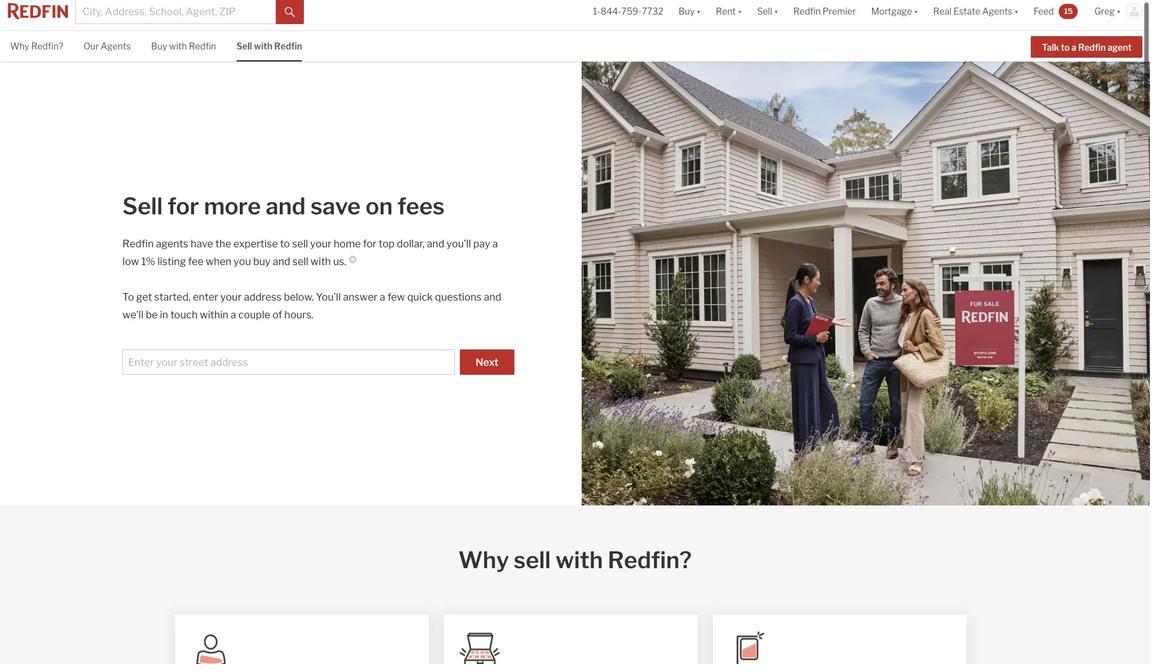 Task type: vqa. For each thing, say whether or not it's contained in the screenshot.
to get started, enter your address below. you'll answer a few quick questions and we'll be in touch within a couple of hours.
yes



Task type: describe. For each thing, give the bounding box(es) containing it.
to get started, enter your address below. you'll answer a few quick questions and we'll be in touch within a couple of hours.
[[123, 288, 502, 318]]

couple
[[239, 306, 270, 318]]

buy for buy with redfin
[[151, 37, 167, 48]]

redfin down city, address, school, agent, zip search box
[[189, 37, 216, 48]]

and up expertise
[[266, 189, 306, 217]]

on
[[366, 189, 393, 217]]

agents inside dropdown button
[[983, 3, 1013, 14]]

why redfin?
[[10, 37, 63, 48]]

home
[[334, 235, 361, 247]]

your inside to get started, enter your address below. you'll answer a few quick questions and we'll be in touch within a couple of hours.
[[221, 288, 242, 300]]

buy with redfin
[[151, 37, 216, 48]]

▾ for sell ▾
[[775, 3, 779, 14]]

for inside "redfin agents have the expertise to sell your home for top dollar, and you'll pay a low 1% listing fee when you buy and sell with us."
[[363, 235, 377, 247]]

▾ for rent ▾
[[738, 3, 742, 14]]

why for why redfin?
[[10, 37, 29, 48]]

1 vertical spatial sell
[[293, 253, 309, 265]]

fees
[[398, 189, 445, 217]]

sell for sell ▾
[[758, 3, 773, 14]]

expertise
[[233, 235, 278, 247]]

few
[[388, 288, 405, 300]]

questions
[[435, 288, 482, 300]]

save
[[311, 189, 361, 217]]

be
[[146, 306, 158, 318]]

▾ for mortgage ▾
[[914, 3, 919, 14]]

greg
[[1095, 3, 1116, 14]]

talk to a redfin agent button
[[1032, 33, 1143, 54]]

our agents link
[[84, 28, 131, 57]]

why for why sell with redfin?
[[459, 543, 509, 571]]

talk
[[1042, 39, 1060, 49]]

illustration of a bag of money image
[[460, 627, 500, 665]]

greg ▾
[[1095, 3, 1122, 14]]

mortgage
[[872, 3, 913, 14]]

and inside to get started, enter your address below. you'll answer a few quick questions and we'll be in touch within a couple of hours.
[[484, 288, 502, 300]]

pay
[[473, 235, 490, 247]]

a inside "redfin agents have the expertise to sell your home for top dollar, and you'll pay a low 1% listing fee when you buy and sell with us."
[[493, 235, 498, 247]]

fee
[[188, 253, 204, 265]]

an agent with customers in front of a redfin listing sign image
[[582, 58, 1151, 503]]

buy
[[253, 253, 271, 265]]

1-
[[593, 3, 601, 14]]

we'll
[[123, 306, 144, 318]]

the
[[216, 235, 231, 247]]

why redfin? link
[[10, 28, 63, 57]]

top
[[379, 235, 395, 247]]

to inside "redfin agents have the expertise to sell your home for top dollar, and you'll pay a low 1% listing fee when you buy and sell with us."
[[280, 235, 290, 247]]

real estate agents ▾ link
[[934, 0, 1019, 27]]

you'll
[[316, 288, 341, 300]]

low
[[123, 253, 139, 265]]

redfin down submit search icon
[[274, 37, 302, 48]]

hours.
[[285, 306, 314, 318]]

our agents
[[84, 37, 131, 48]]

and left you'll
[[427, 235, 445, 247]]

touch
[[171, 306, 198, 318]]

redfin inside "redfin agents have the expertise to sell your home for top dollar, and you'll pay a low 1% listing fee when you buy and sell with us."
[[123, 235, 154, 247]]

buy for buy ▾
[[679, 3, 695, 14]]

City, Address, School, Agent, ZIP search field
[[76, 0, 276, 21]]

0 horizontal spatial agents
[[101, 37, 131, 48]]

illustration of the best agents image
[[190, 627, 231, 665]]

you'll
[[447, 235, 471, 247]]

buy ▾ button
[[671, 0, 709, 27]]

and right buy
[[273, 253, 290, 265]]

why sell with redfin?
[[459, 543, 692, 571]]

1-844-759-7732 link
[[593, 3, 664, 14]]

sell ▾ button
[[758, 0, 779, 27]]

listing
[[158, 253, 186, 265]]

mortgage ▾
[[872, 3, 919, 14]]

real estate agents ▾
[[934, 3, 1019, 14]]

sell ▾
[[758, 3, 779, 14]]

sell with redfin link
[[237, 28, 302, 57]]

mortgage ▾ button
[[872, 0, 919, 27]]

redfin agents have the expertise to sell your home for top dollar, and you'll pay a low 1% listing fee when you buy and sell with us.
[[123, 235, 498, 265]]

real estate agents ▾ button
[[926, 0, 1027, 27]]

talk to a redfin agent
[[1042, 39, 1132, 49]]

7732
[[642, 3, 664, 14]]

buy ▾
[[679, 3, 701, 14]]

next button
[[460, 347, 515, 372]]

sell ▾ button
[[750, 0, 786, 27]]

to inside button
[[1062, 39, 1070, 49]]



Task type: locate. For each thing, give the bounding box(es) containing it.
redfin premier
[[794, 3, 856, 14]]

buy down city, address, school, agent, zip search box
[[151, 37, 167, 48]]

1 horizontal spatial your
[[310, 235, 332, 247]]

rent
[[716, 3, 736, 14]]

2 ▾ from the left
[[738, 3, 742, 14]]

estate
[[954, 3, 981, 14]]

to
[[123, 288, 134, 300]]

2 vertical spatial sell
[[514, 543, 551, 571]]

for left top
[[363, 235, 377, 247]]

sell right 'rent ▾'
[[758, 3, 773, 14]]

answer
[[343, 288, 378, 300]]

▾ left the rent
[[697, 3, 701, 14]]

6 ▾ from the left
[[1117, 3, 1122, 14]]

sell for more and save on fees
[[123, 189, 445, 217]]

in
[[160, 306, 168, 318]]

dollar,
[[397, 235, 425, 247]]

buy
[[679, 3, 695, 14], [151, 37, 167, 48]]

Enter your street address search field
[[123, 347, 455, 372]]

2 vertical spatial sell
[[123, 189, 163, 217]]

sell with redfin
[[237, 37, 302, 48]]

sell inside dropdown button
[[758, 3, 773, 14]]

a right the within
[[231, 306, 236, 318]]

0 vertical spatial your
[[310, 235, 332, 247]]

rent ▾ button
[[709, 0, 750, 27]]

and right questions
[[484, 288, 502, 300]]

1 vertical spatial for
[[363, 235, 377, 247]]

0 vertical spatial why
[[10, 37, 29, 48]]

redfin inside button
[[794, 3, 821, 14]]

1 horizontal spatial sell
[[237, 37, 252, 48]]

get
[[136, 288, 152, 300]]

5 ▾ from the left
[[1015, 3, 1019, 14]]

1 vertical spatial agents
[[101, 37, 131, 48]]

sell for sell with redfin
[[237, 37, 252, 48]]

mortgage ▾ button
[[864, 0, 926, 27]]

redfin inside button
[[1079, 39, 1106, 49]]

feed
[[1034, 3, 1055, 14]]

0 vertical spatial sell
[[758, 3, 773, 14]]

why
[[10, 37, 29, 48], [459, 543, 509, 571]]

3 ▾ from the left
[[775, 3, 779, 14]]

with
[[169, 37, 187, 48], [254, 37, 273, 48], [311, 253, 331, 265], [556, 543, 603, 571]]

1 horizontal spatial redfin?
[[608, 543, 692, 571]]

agents
[[983, 3, 1013, 14], [101, 37, 131, 48]]

for
[[168, 189, 199, 217], [363, 235, 377, 247]]

1 vertical spatial your
[[221, 288, 242, 300]]

a left few
[[380, 288, 386, 300]]

0 horizontal spatial to
[[280, 235, 290, 247]]

sell for sell for more and save on fees
[[123, 189, 163, 217]]

submit search image
[[285, 4, 295, 14]]

your up the within
[[221, 288, 242, 300]]

illustration of a yard sign image
[[729, 627, 769, 665]]

to
[[1062, 39, 1070, 49], [280, 235, 290, 247]]

you
[[234, 253, 251, 265]]

your left home
[[310, 235, 332, 247]]

0 vertical spatial to
[[1062, 39, 1070, 49]]

1 horizontal spatial buy
[[679, 3, 695, 14]]

0 horizontal spatial for
[[168, 189, 199, 217]]

redfin left premier
[[794, 3, 821, 14]]

▾ right greg
[[1117, 3, 1122, 14]]

us.
[[333, 253, 347, 265]]

0 horizontal spatial your
[[221, 288, 242, 300]]

759-
[[622, 3, 642, 14]]

1 vertical spatial sell
[[237, 37, 252, 48]]

sell up agents at left top
[[123, 189, 163, 217]]

to right talk
[[1062, 39, 1070, 49]]

a
[[1072, 39, 1077, 49], [493, 235, 498, 247], [380, 288, 386, 300], [231, 306, 236, 318]]

1-844-759-7732
[[593, 3, 664, 14]]

quick
[[407, 288, 433, 300]]

1 vertical spatial redfin?
[[608, 543, 692, 571]]

agents right "our"
[[101, 37, 131, 48]]

disclaimer image
[[349, 253, 357, 260]]

1%
[[141, 253, 155, 265]]

15
[[1065, 3, 1074, 13]]

0 vertical spatial for
[[168, 189, 199, 217]]

0 horizontal spatial why
[[10, 37, 29, 48]]

1 vertical spatial buy
[[151, 37, 167, 48]]

0 horizontal spatial sell
[[123, 189, 163, 217]]

0 vertical spatial agents
[[983, 3, 1013, 14]]

1 horizontal spatial why
[[459, 543, 509, 571]]

4 ▾ from the left
[[914, 3, 919, 14]]

redfin left the agent
[[1079, 39, 1106, 49]]

next
[[476, 354, 499, 366]]

a right pay
[[493, 235, 498, 247]]

sell
[[292, 235, 308, 247], [293, 253, 309, 265], [514, 543, 551, 571]]

0 vertical spatial sell
[[292, 235, 308, 247]]

enter
[[193, 288, 218, 300]]

0 horizontal spatial redfin?
[[31, 37, 63, 48]]

▾
[[697, 3, 701, 14], [738, 3, 742, 14], [775, 3, 779, 14], [914, 3, 919, 14], [1015, 3, 1019, 14], [1117, 3, 1122, 14]]

have
[[191, 235, 213, 247]]

buy with redfin link
[[151, 28, 216, 57]]

sell right buy with redfin
[[237, 37, 252, 48]]

to right expertise
[[280, 235, 290, 247]]

2 horizontal spatial sell
[[758, 3, 773, 14]]

agent
[[1108, 39, 1132, 49]]

redfin
[[794, 3, 821, 14], [189, 37, 216, 48], [274, 37, 302, 48], [1079, 39, 1106, 49], [123, 235, 154, 247]]

with inside "redfin agents have the expertise to sell your home for top dollar, and you'll pay a low 1% listing fee when you buy and sell with us."
[[311, 253, 331, 265]]

when
[[206, 253, 232, 265]]

buy inside "link"
[[151, 37, 167, 48]]

▾ for buy ▾
[[697, 3, 701, 14]]

844-
[[601, 3, 622, 14]]

1 ▾ from the left
[[697, 3, 701, 14]]

buy inside dropdown button
[[679, 3, 695, 14]]

within
[[200, 306, 229, 318]]

▾ right mortgage
[[914, 3, 919, 14]]

buy right 7732
[[679, 3, 695, 14]]

rent ▾ button
[[716, 0, 742, 27]]

below.
[[284, 288, 314, 300]]

1 horizontal spatial to
[[1062, 39, 1070, 49]]

0 horizontal spatial buy
[[151, 37, 167, 48]]

▾ left "feed"
[[1015, 3, 1019, 14]]

0 vertical spatial redfin?
[[31, 37, 63, 48]]

started,
[[154, 288, 191, 300]]

redfin up low
[[123, 235, 154, 247]]

rent ▾
[[716, 3, 742, 14]]

our
[[84, 37, 99, 48]]

and
[[266, 189, 306, 217], [427, 235, 445, 247], [273, 253, 290, 265], [484, 288, 502, 300]]

0 vertical spatial buy
[[679, 3, 695, 14]]

▾ right 'rent ▾'
[[775, 3, 779, 14]]

a inside button
[[1072, 39, 1077, 49]]

redfin?
[[31, 37, 63, 48], [608, 543, 692, 571]]

▾ right the rent
[[738, 3, 742, 14]]

a right talk
[[1072, 39, 1077, 49]]

address
[[244, 288, 282, 300]]

▾ for greg ▾
[[1117, 3, 1122, 14]]

1 vertical spatial to
[[280, 235, 290, 247]]

real
[[934, 3, 952, 14]]

redfin premier button
[[786, 0, 864, 27]]

agents right estate
[[983, 3, 1013, 14]]

premier
[[823, 3, 856, 14]]

buy ▾ button
[[679, 0, 701, 27]]

agents
[[156, 235, 189, 247]]

sell
[[758, 3, 773, 14], [237, 37, 252, 48], [123, 189, 163, 217]]

sell inside "link"
[[237, 37, 252, 48]]

1 vertical spatial why
[[459, 543, 509, 571]]

of
[[273, 306, 282, 318]]

1 horizontal spatial agents
[[983, 3, 1013, 14]]

for up agents at left top
[[168, 189, 199, 217]]

more
[[204, 189, 261, 217]]

1 horizontal spatial for
[[363, 235, 377, 247]]

your inside "redfin agents have the expertise to sell your home for top dollar, and you'll pay a low 1% listing fee when you buy and sell with us."
[[310, 235, 332, 247]]



